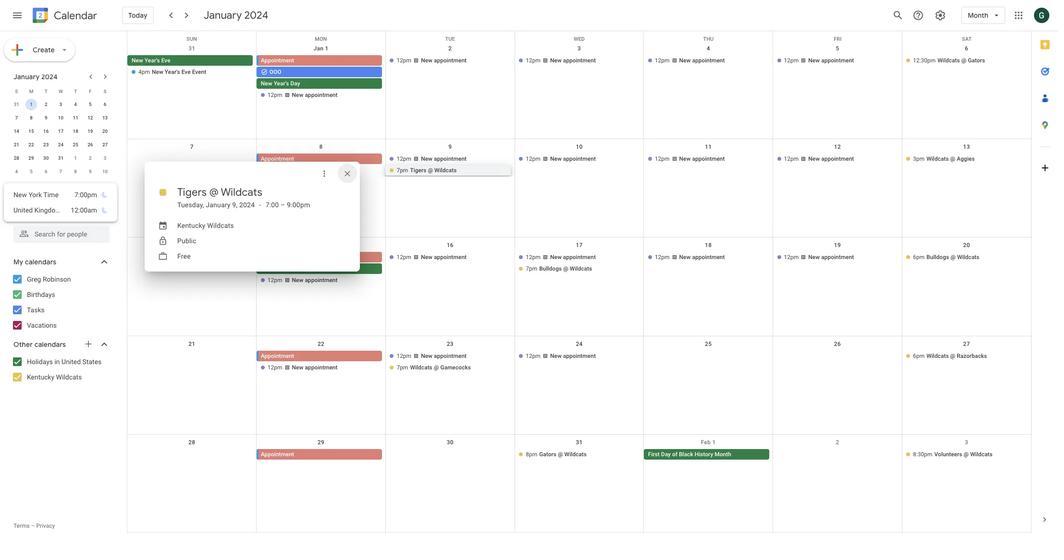 Task type: locate. For each thing, give the bounding box(es) containing it.
12 element
[[85, 112, 96, 124]]

12:30pm
[[913, 57, 936, 64]]

list item up search for people text box
[[13, 203, 109, 218]]

28 for feb 1
[[188, 440, 195, 446]]

0 vertical spatial bulldogs
[[927, 254, 949, 261]]

2 vertical spatial 10
[[102, 169, 108, 174]]

greg
[[27, 276, 41, 284]]

bulldogs for 6pm
[[927, 254, 949, 261]]

gators right the 8pm
[[539, 452, 556, 458]]

1 horizontal spatial kentucky
[[177, 222, 206, 230]]

16 element
[[40, 126, 52, 137]]

appointment button for jan 1
[[258, 55, 382, 66]]

21
[[14, 142, 19, 148], [188, 341, 195, 348]]

6 down sat
[[965, 45, 968, 52]]

appointment for jan 1
[[261, 57, 294, 64]]

time for united kingdom time
[[63, 207, 78, 214]]

1 6pm from the top
[[913, 254, 925, 261]]

2 s from the left
[[104, 89, 106, 94]]

0 horizontal spatial day
[[290, 80, 300, 87]]

1 vertical spatial 30
[[447, 440, 454, 446]]

6 inside 'element'
[[45, 169, 47, 174]]

0 horizontal spatial 14
[[14, 129, 19, 134]]

s
[[15, 89, 18, 94], [104, 89, 106, 94]]

year's down ooo
[[274, 80, 289, 87]]

3 appointment from the top
[[261, 353, 294, 360]]

bulldogs
[[927, 254, 949, 261], [539, 266, 562, 273]]

8 down the february 1 element
[[74, 169, 77, 174]]

8pm
[[526, 452, 537, 458]]

t left w
[[45, 89, 47, 94]]

calendars
[[25, 258, 56, 267], [34, 341, 66, 349]]

0 horizontal spatial time
[[43, 191, 59, 199]]

13 up 20 element
[[102, 115, 108, 121]]

6 down 30 element
[[45, 169, 47, 174]]

united down york
[[13, 207, 33, 214]]

7 for january 2024
[[15, 115, 18, 121]]

12:00am
[[71, 207, 97, 214]]

1 vertical spatial gators
[[539, 452, 556, 458]]

cell
[[127, 55, 257, 101], [256, 55, 386, 101], [127, 154, 256, 177], [256, 154, 386, 177], [386, 154, 515, 177], [127, 252, 256, 287], [256, 252, 386, 287], [515, 252, 644, 287], [127, 351, 256, 374], [256, 351, 386, 374], [386, 351, 515, 374], [773, 351, 902, 374], [127, 450, 256, 461], [386, 450, 515, 461], [773, 450, 902, 461]]

0 vertical spatial gators
[[968, 57, 985, 64]]

0 vertical spatial 18
[[73, 129, 78, 134]]

–
[[281, 202, 285, 209], [31, 523, 35, 530]]

0 vertical spatial time
[[43, 191, 59, 199]]

0 horizontal spatial s
[[15, 89, 18, 94]]

5 down the f
[[89, 102, 92, 107]]

27 up razorbacks
[[963, 341, 970, 348]]

7pm for 7pm bulldogs @ wildcats
[[526, 266, 537, 273]]

11 inside "element"
[[73, 115, 78, 121]]

0 vertical spatial 16
[[43, 129, 49, 134]]

1 vertical spatial 21
[[188, 341, 195, 348]]

month button
[[962, 4, 1005, 27]]

0 horizontal spatial 29
[[29, 156, 34, 161]]

create button
[[4, 38, 75, 62]]

1 horizontal spatial tigers
[[410, 167, 426, 174]]

time down 7:00pm
[[63, 207, 78, 214]]

december 31 element
[[11, 99, 22, 111]]

list
[[4, 184, 117, 222]]

13 inside "element"
[[102, 115, 108, 121]]

united
[[13, 207, 33, 214], [62, 358, 81, 366]]

t left the f
[[74, 89, 77, 94]]

s right the f
[[104, 89, 106, 94]]

1 vertical spatial 17
[[576, 242, 583, 249]]

9
[[45, 115, 47, 121], [448, 144, 452, 151], [89, 169, 92, 174]]

1 horizontal spatial 24
[[576, 341, 583, 348]]

6pm
[[913, 254, 925, 261], [913, 353, 925, 360]]

2 horizontal spatial 7
[[190, 144, 194, 151]]

0 horizontal spatial t
[[45, 89, 47, 94]]

0 horizontal spatial 6
[[45, 169, 47, 174]]

tab list
[[1032, 31, 1058, 507]]

28 for 1
[[14, 156, 19, 161]]

day
[[290, 80, 300, 87], [318, 266, 328, 273], [661, 452, 671, 458]]

1 horizontal spatial year's
[[165, 69, 180, 75]]

24
[[58, 142, 63, 148], [576, 341, 583, 348]]

0 vertical spatial 14
[[14, 129, 19, 134]]

february 5 element
[[25, 166, 37, 178]]

1 horizontal spatial 16
[[447, 242, 454, 249]]

0 vertical spatial 4
[[707, 45, 710, 52]]

0 vertical spatial january
[[204, 9, 242, 22]]

w
[[59, 89, 63, 94]]

14 up free
[[188, 242, 195, 249]]

calendars inside dropdown button
[[25, 258, 56, 267]]

today button
[[122, 4, 154, 27]]

month inside popup button
[[968, 11, 988, 20]]

2 vertical spatial 6
[[45, 169, 47, 174]]

list item up kingdom
[[13, 187, 109, 203]]

0 vertical spatial 22
[[29, 142, 34, 148]]

1 horizontal spatial –
[[281, 202, 285, 209]]

20 element
[[99, 126, 111, 137]]

16
[[43, 129, 49, 134], [447, 242, 454, 249]]

wed
[[574, 36, 585, 42]]

12
[[88, 115, 93, 121], [834, 144, 841, 151]]

month down feb 1
[[715, 452, 731, 458]]

17 up 7pm bulldogs @ wildcats
[[576, 242, 583, 249]]

0 vertical spatial 9
[[45, 115, 47, 121]]

0 vertical spatial –
[[281, 202, 285, 209]]

0 vertical spatial year's
[[145, 57, 160, 64]]

0 horizontal spatial 20
[[102, 129, 108, 134]]

united inside other calendars list
[[62, 358, 81, 366]]

1 horizontal spatial 19
[[834, 242, 841, 249]]

31
[[188, 45, 195, 52], [14, 102, 19, 107], [58, 156, 63, 161], [576, 440, 583, 446]]

calendars up in
[[34, 341, 66, 349]]

1 vertical spatial 6
[[104, 102, 106, 107]]

kentucky wildcats
[[177, 222, 234, 230], [27, 374, 82, 382]]

3 appointment button from the top
[[258, 351, 382, 362]]

day down ooo "button"
[[290, 80, 300, 87]]

february 10 element
[[99, 166, 111, 178]]

30 for 1
[[43, 156, 49, 161]]

f
[[89, 89, 92, 94]]

23 up gamecocks
[[447, 341, 454, 348]]

6 up '13' "element"
[[104, 102, 106, 107]]

6pm for 6pm bulldogs @ wildcats
[[913, 254, 925, 261]]

19
[[88, 129, 93, 134], [834, 242, 841, 249]]

2 list item from the top
[[13, 203, 109, 218]]

time up kingdom
[[43, 191, 59, 199]]

9 up 16 element on the top of page
[[45, 115, 47, 121]]

razorbacks
[[957, 353, 987, 360]]

13 element
[[99, 112, 111, 124]]

new year's day
[[261, 80, 300, 87]]

0 vertical spatial 25
[[73, 142, 78, 148]]

26
[[88, 142, 93, 148], [834, 341, 841, 348]]

privacy
[[36, 523, 55, 530]]

king
[[297, 266, 309, 273]]

1 horizontal spatial 4
[[74, 102, 77, 107]]

new appointment
[[421, 57, 467, 64], [550, 57, 596, 64], [679, 57, 725, 64], [808, 57, 854, 64], [292, 92, 338, 99], [421, 156, 467, 163], [550, 156, 596, 163], [679, 156, 725, 163], [808, 156, 854, 163], [292, 167, 338, 174], [421, 254, 467, 261], [550, 254, 596, 261], [679, 254, 725, 261], [808, 254, 854, 261], [292, 277, 338, 284], [421, 353, 467, 360], [550, 353, 596, 360], [292, 365, 338, 371]]

None search field
[[0, 222, 119, 243]]

0 vertical spatial 30
[[43, 156, 49, 161]]

8 up new appointment button
[[319, 144, 323, 151]]

29 for 1
[[29, 156, 34, 161]]

year's for new year's day
[[274, 80, 289, 87]]

7 for sun
[[190, 144, 194, 151]]

1 vertical spatial 7pm
[[526, 266, 537, 273]]

row
[[127, 31, 1031, 42], [127, 41, 1031, 139], [9, 85, 112, 98], [9, 98, 112, 111], [9, 111, 112, 125], [9, 125, 112, 138], [9, 138, 112, 152], [127, 139, 1031, 238], [9, 152, 112, 165], [9, 165, 112, 179], [127, 238, 1031, 337], [127, 337, 1031, 435], [127, 435, 1031, 534]]

first
[[648, 452, 660, 458]]

4 down thu
[[707, 45, 710, 52]]

29
[[29, 156, 34, 161], [318, 440, 324, 446]]

kentucky wildcats down in
[[27, 374, 82, 382]]

eve down new year's eve button
[[182, 69, 191, 75]]

31 left 1 cell
[[14, 102, 19, 107]]

2 vertical spatial 2024
[[239, 202, 255, 209]]

23 down 16 element on the top of page
[[43, 142, 49, 148]]

appointment button
[[258, 55, 382, 66], [258, 154, 382, 164], [258, 351, 382, 362], [258, 450, 382, 460]]

0 horizontal spatial month
[[715, 452, 731, 458]]

appointment button for 22
[[258, 351, 382, 362]]

t
[[45, 89, 47, 94], [74, 89, 77, 94]]

19 inside january 2024 grid
[[88, 129, 93, 134]]

0 vertical spatial united
[[13, 207, 33, 214]]

31 up 8pm gators @ wildcats
[[576, 440, 583, 446]]

31 element
[[55, 153, 67, 164]]

1 vertical spatial 20
[[963, 242, 970, 249]]

wildcats inside other calendars list
[[56, 374, 82, 382]]

kentucky wildcats up public
[[177, 222, 234, 230]]

1 horizontal spatial 25
[[705, 341, 712, 348]]

add other calendars image
[[84, 340, 93, 349]]

1 vertical spatial eve
[[182, 69, 191, 75]]

13 up aggies
[[963, 144, 970, 151]]

23
[[43, 142, 49, 148], [447, 341, 454, 348]]

8 for january 2024
[[30, 115, 33, 121]]

0 vertical spatial 28
[[14, 156, 19, 161]]

1
[[325, 45, 329, 52], [30, 102, 33, 107], [74, 156, 77, 161], [712, 440, 716, 446]]

1 vertical spatial year's
[[165, 69, 180, 75]]

4 down 28 element
[[15, 169, 18, 174]]

1 vertical spatial 9
[[448, 144, 452, 151]]

row group
[[9, 98, 112, 179]]

0 vertical spatial 8
[[30, 115, 33, 121]]

time for new york time
[[43, 191, 59, 199]]

2 appointment button from the top
[[258, 154, 382, 164]]

1 appointment from the top
[[261, 57, 294, 64]]

year's up 4pm
[[145, 57, 160, 64]]

2 t from the left
[[74, 89, 77, 94]]

0 vertical spatial 6pm
[[913, 254, 925, 261]]

gators
[[968, 57, 985, 64], [539, 452, 556, 458]]

1 appointment button from the top
[[258, 55, 382, 66]]

list containing new york time
[[4, 184, 117, 222]]

2 horizontal spatial 6
[[965, 45, 968, 52]]

11 for sun
[[705, 144, 712, 151]]

@ for 8pm gators @ wildcats
[[558, 452, 563, 458]]

wildcats inside tigers @ wildcats tuesday, january 9, 2024 ⋅ 7:00 – 9:00pm
[[221, 186, 262, 200]]

bulldogs for 7pm
[[539, 266, 562, 273]]

0 horizontal spatial 4
[[15, 169, 18, 174]]

1 vertical spatial 10
[[576, 144, 583, 151]]

0 horizontal spatial 8
[[30, 115, 33, 121]]

calendar element
[[31, 6, 97, 27]]

2 vertical spatial year's
[[274, 80, 289, 87]]

1 vertical spatial 11
[[705, 144, 712, 151]]

tigers @ wildcats tuesday, january 9, 2024 ⋅ 7:00 – 9:00pm
[[177, 186, 310, 209]]

settings menu image
[[935, 10, 946, 21]]

grid
[[127, 31, 1031, 534]]

1 vertical spatial 6pm
[[913, 353, 925, 360]]

thu
[[703, 36, 714, 42]]

month inside button
[[715, 452, 731, 458]]

history
[[695, 452, 713, 458]]

28 inside january 2024 grid
[[14, 156, 19, 161]]

@
[[961, 57, 967, 64], [950, 156, 955, 163], [428, 167, 433, 174], [209, 186, 219, 200], [951, 254, 956, 261], [563, 266, 568, 273], [950, 353, 955, 360], [434, 365, 439, 371], [558, 452, 563, 458], [964, 452, 969, 458]]

cell containing martin luther king jr. day
[[256, 252, 386, 287]]

2 horizontal spatial 8
[[319, 144, 323, 151]]

– right the terms link
[[31, 523, 35, 530]]

1 list item from the top
[[13, 187, 109, 203]]

19 element
[[85, 126, 96, 137]]

february 9 element
[[85, 166, 96, 178]]

0 horizontal spatial 12
[[88, 115, 93, 121]]

ooo
[[269, 69, 281, 75]]

0 horizontal spatial united
[[13, 207, 33, 214]]

0 horizontal spatial bulldogs
[[539, 266, 562, 273]]

9 down february 2 element in the top of the page
[[89, 169, 92, 174]]

0 horizontal spatial 9
[[45, 115, 47, 121]]

1 vertical spatial 18
[[705, 242, 712, 249]]

14
[[14, 129, 19, 134], [188, 242, 195, 249]]

robinson
[[43, 276, 71, 284]]

2 horizontal spatial 5
[[836, 45, 839, 52]]

calendars inside dropdown button
[[34, 341, 66, 349]]

united right in
[[62, 358, 81, 366]]

0 vertical spatial 20
[[102, 129, 108, 134]]

0 horizontal spatial 11
[[73, 115, 78, 121]]

1 vertical spatial 26
[[834, 341, 841, 348]]

eve inside button
[[161, 57, 170, 64]]

5 down fri
[[836, 45, 839, 52]]

12 inside grid
[[834, 144, 841, 151]]

12 for january 2024
[[88, 115, 93, 121]]

calendars for my calendars
[[25, 258, 56, 267]]

february 2 element
[[85, 153, 96, 164]]

volunteers
[[934, 452, 962, 458]]

8 down 1 cell
[[30, 115, 33, 121]]

row containing s
[[9, 85, 112, 98]]

27 down 20 element
[[102, 142, 108, 148]]

12pm
[[397, 57, 411, 64], [526, 57, 541, 64], [655, 57, 670, 64], [784, 57, 799, 64], [268, 92, 282, 99], [397, 156, 411, 163], [526, 156, 541, 163], [655, 156, 670, 163], [784, 156, 799, 163], [397, 254, 411, 261], [526, 254, 541, 261], [655, 254, 670, 261], [784, 254, 799, 261], [268, 277, 282, 284], [397, 353, 411, 360], [526, 353, 541, 360], [268, 365, 282, 371]]

2 horizontal spatial 9
[[448, 144, 452, 151]]

5 down 29 element
[[30, 169, 33, 174]]

greg robinson
[[27, 276, 71, 284]]

0 horizontal spatial 13
[[102, 115, 108, 121]]

appointment button for 8
[[258, 154, 382, 164]]

7pm
[[397, 167, 408, 174], [526, 266, 537, 273], [397, 365, 408, 371]]

14 up the 21 element
[[14, 129, 19, 134]]

1 vertical spatial united
[[62, 358, 81, 366]]

mon
[[315, 36, 327, 42]]

1 vertical spatial kentucky wildcats
[[27, 374, 82, 382]]

0 vertical spatial 21
[[14, 142, 19, 148]]

0 horizontal spatial 24
[[58, 142, 63, 148]]

7
[[15, 115, 18, 121], [190, 144, 194, 151], [59, 169, 62, 174]]

3
[[578, 45, 581, 52], [59, 102, 62, 107], [104, 156, 106, 161], [965, 440, 968, 446]]

2 6pm from the top
[[913, 353, 925, 360]]

row group containing 31
[[9, 98, 112, 179]]

21 element
[[11, 139, 22, 151]]

day right jr.
[[318, 266, 328, 273]]

kentucky up public
[[177, 222, 206, 230]]

calendar heading
[[52, 9, 97, 22]]

7pm wildcats @ gamecocks
[[397, 365, 471, 371]]

31 down 24 element
[[58, 156, 63, 161]]

1 right jan
[[325, 45, 329, 52]]

calendars up greg
[[25, 258, 56, 267]]

list item containing united kingdom time
[[13, 203, 109, 218]]

28
[[14, 156, 19, 161], [188, 440, 195, 446]]

year's for new year's eve
[[145, 57, 160, 64]]

month
[[968, 11, 988, 20], [715, 452, 731, 458]]

list item
[[13, 187, 109, 203], [13, 203, 109, 218]]

1 vertical spatial 7
[[190, 144, 194, 151]]

20 down '13' "element"
[[102, 129, 108, 134]]

gators down sat
[[968, 57, 985, 64]]

main drawer image
[[12, 10, 23, 21]]

february 1 element
[[70, 153, 81, 164]]

2 vertical spatial 5
[[30, 169, 33, 174]]

17 down 10 element
[[58, 129, 63, 134]]

february 8 element
[[70, 166, 81, 178]]

2
[[448, 45, 452, 52], [45, 102, 47, 107], [89, 156, 92, 161], [836, 440, 839, 446]]

0 horizontal spatial 16
[[43, 129, 49, 134]]

wildcats
[[938, 57, 960, 64], [927, 156, 949, 163], [434, 167, 457, 174], [221, 186, 262, 200], [207, 222, 234, 230], [957, 254, 979, 261], [570, 266, 592, 273], [927, 353, 949, 360], [410, 365, 432, 371], [56, 374, 82, 382], [564, 452, 587, 458], [970, 452, 993, 458]]

0 horizontal spatial 10
[[58, 115, 63, 121]]

united kingdom time
[[13, 207, 78, 214]]

my
[[13, 258, 23, 267]]

1 right feb
[[712, 440, 716, 446]]

day left of
[[661, 452, 671, 458]]

17 inside january 2024 grid
[[58, 129, 63, 134]]

kentucky inside other calendars list
[[27, 374, 54, 382]]

15
[[29, 129, 34, 134]]

appointment
[[261, 57, 294, 64], [261, 156, 294, 163], [261, 353, 294, 360], [261, 452, 294, 458]]

31 inside december 31 element
[[14, 102, 19, 107]]

new appointment inside new appointment button
[[292, 167, 338, 174]]

holidays in united states
[[27, 358, 102, 366]]

12pm inside cell
[[268, 277, 282, 284]]

1 horizontal spatial 30
[[447, 440, 454, 446]]

4 up 11 "element"
[[74, 102, 77, 107]]

0 horizontal spatial 22
[[29, 142, 34, 148]]

0 horizontal spatial 27
[[102, 142, 108, 148]]

10 for sun
[[576, 144, 583, 151]]

other calendars button
[[2, 337, 119, 353]]

5
[[836, 45, 839, 52], [89, 102, 92, 107], [30, 169, 33, 174]]

20 inside grid
[[102, 129, 108, 134]]

public
[[177, 238, 196, 245]]

@ for 7pm wildcats @ gamecocks
[[434, 365, 439, 371]]

7pm for 7pm tigers @ wildcats
[[397, 167, 408, 174]]

time
[[43, 191, 59, 199], [63, 207, 78, 214]]

22 inside 22 element
[[29, 142, 34, 148]]

30 inside january 2024 grid
[[43, 156, 49, 161]]

9 up the 7pm tigers @ wildcats at the top left of page
[[448, 144, 452, 151]]

1 down m
[[30, 102, 33, 107]]

1 horizontal spatial day
[[318, 266, 328, 273]]

2 appointment from the top
[[261, 156, 294, 163]]

gamecocks
[[440, 365, 471, 371]]

terms link
[[13, 523, 30, 530]]

18 inside row group
[[73, 129, 78, 134]]

1 vertical spatial calendars
[[34, 341, 66, 349]]

12 inside row group
[[88, 115, 93, 121]]

s up december 31 element
[[15, 89, 18, 94]]

0 vertical spatial 23
[[43, 142, 49, 148]]

jan
[[314, 45, 324, 52]]

martin
[[261, 266, 278, 273]]

29 inside january 2024 grid
[[29, 156, 34, 161]]

1 inside cell
[[30, 102, 33, 107]]

year's down new year's eve button
[[165, 69, 180, 75]]

jan 1
[[314, 45, 329, 52]]

21 inside january 2024 grid
[[14, 142, 19, 148]]

0 vertical spatial 11
[[73, 115, 78, 121]]

3 down wed
[[578, 45, 581, 52]]

18 element
[[70, 126, 81, 137]]

8
[[30, 115, 33, 121], [319, 144, 323, 151], [74, 169, 77, 174]]

– right 7:00
[[281, 202, 285, 209]]

20 up 6pm bulldogs @ wildcats
[[963, 242, 970, 249]]

month up sat
[[968, 11, 988, 20]]

eve up 4pm new year's eve event
[[161, 57, 170, 64]]

Search for people text field
[[19, 226, 104, 243]]

2 vertical spatial 4
[[15, 169, 18, 174]]

1 horizontal spatial 11
[[705, 144, 712, 151]]

0 vertical spatial 7
[[15, 115, 18, 121]]

9 for january 2024
[[45, 115, 47, 121]]

7pm for 7pm wildcats @ gamecocks
[[397, 365, 408, 371]]

1 vertical spatial 27
[[963, 341, 970, 348]]

2 vertical spatial day
[[661, 452, 671, 458]]

tigers @ wildcats heading
[[177, 186, 262, 200]]

0 vertical spatial 29
[[29, 156, 34, 161]]

11
[[73, 115, 78, 121], [705, 144, 712, 151]]

18 inside grid
[[705, 242, 712, 249]]

0 horizontal spatial –
[[31, 523, 35, 530]]

0 vertical spatial 26
[[88, 142, 93, 148]]

kentucky down holidays at the bottom left of the page
[[27, 374, 54, 382]]

3 down the '27' "element"
[[104, 156, 106, 161]]



Task type: describe. For each thing, give the bounding box(es) containing it.
@ for 6pm wildcats @ razorbacks
[[950, 353, 955, 360]]

0 vertical spatial 6
[[965, 45, 968, 52]]

in
[[55, 358, 60, 366]]

13 for january 2024
[[102, 115, 108, 121]]

terms
[[13, 523, 30, 530]]

31 inside 31 element
[[58, 156, 63, 161]]

1 vertical spatial january
[[13, 73, 40, 81]]

list item containing new york time
[[13, 187, 109, 203]]

10 element
[[55, 112, 67, 124]]

– inside tigers @ wildcats tuesday, january 9, 2024 ⋅ 7:00 – 9:00pm
[[281, 202, 285, 209]]

30 for feb 1
[[447, 440, 454, 446]]

16 inside january 2024 grid
[[43, 129, 49, 134]]

1 horizontal spatial 10
[[102, 169, 108, 174]]

9 for sun
[[448, 144, 452, 151]]

3pm wildcats @ aggies
[[913, 156, 975, 163]]

23 inside january 2024 grid
[[43, 142, 49, 148]]

states
[[82, 358, 102, 366]]

7:00
[[266, 202, 279, 209]]

13 for sun
[[963, 144, 970, 151]]

@ for 3pm wildcats @ aggies
[[950, 156, 955, 163]]

15 element
[[25, 126, 37, 137]]

1 horizontal spatial 14
[[188, 242, 195, 249]]

@ for 7pm bulldogs @ wildcats
[[563, 266, 568, 273]]

27 inside "element"
[[102, 142, 108, 148]]

calendar
[[54, 9, 97, 22]]

feb 1
[[701, 440, 716, 446]]

29 element
[[25, 153, 37, 164]]

kentucky wildcats inside other calendars list
[[27, 374, 82, 382]]

0 horizontal spatial january 2024
[[13, 73, 58, 81]]

27 element
[[99, 139, 111, 151]]

1 horizontal spatial 27
[[963, 341, 970, 348]]

1 vertical spatial 19
[[834, 242, 841, 249]]

sat
[[962, 36, 972, 42]]

24 inside grid
[[58, 142, 63, 148]]

1 vertical spatial 4
[[74, 102, 77, 107]]

new year's eve
[[132, 57, 170, 64]]

new york time
[[13, 191, 59, 199]]

row containing sun
[[127, 31, 1031, 42]]

3 down w
[[59, 102, 62, 107]]

jr.
[[310, 266, 317, 273]]

8:30pm volunteers @ wildcats
[[913, 452, 993, 458]]

free
[[177, 253, 191, 261]]

black
[[679, 452, 693, 458]]

privacy link
[[36, 523, 55, 530]]

1 horizontal spatial 6
[[104, 102, 106, 107]]

calendars for other calendars
[[34, 341, 66, 349]]

first day of black history month button
[[644, 450, 769, 460]]

8:30pm
[[913, 452, 933, 458]]

8 for sun
[[319, 144, 323, 151]]

today
[[128, 11, 147, 20]]

26 element
[[85, 139, 96, 151]]

1 horizontal spatial 17
[[576, 242, 583, 249]]

6pm bulldogs @ wildcats
[[913, 254, 979, 261]]

1 cell
[[24, 98, 39, 111]]

2 horizontal spatial 4
[[707, 45, 710, 52]]

25 element
[[70, 139, 81, 151]]

@ inside tigers @ wildcats tuesday, january 9, 2024 ⋅ 7:00 – 9:00pm
[[209, 186, 219, 200]]

6pm wildcats @ razorbacks
[[913, 353, 987, 360]]

0 vertical spatial tigers
[[410, 167, 426, 174]]

2 vertical spatial 9
[[89, 169, 92, 174]]

1 horizontal spatial eve
[[182, 69, 191, 75]]

4pm new year's eve event
[[138, 69, 206, 75]]

4pm
[[138, 69, 150, 75]]

2 horizontal spatial day
[[661, 452, 671, 458]]

kingdom
[[34, 207, 61, 214]]

tuesday,
[[177, 202, 204, 209]]

25 inside january 2024 grid
[[73, 142, 78, 148]]

31 down sun
[[188, 45, 195, 52]]

14 element
[[11, 126, 22, 137]]

fri
[[834, 36, 842, 42]]

4 appointment button from the top
[[258, 450, 382, 460]]

holidays
[[27, 358, 53, 366]]

tue
[[445, 36, 455, 42]]

first day of black history month
[[648, 452, 731, 458]]

other calendars
[[13, 341, 66, 349]]

birthdays
[[27, 291, 55, 299]]

3pm
[[913, 156, 925, 163]]

8pm gators @ wildcats
[[526, 452, 587, 458]]

new appointment inside cell
[[292, 277, 338, 284]]

0 vertical spatial 2024
[[244, 9, 268, 22]]

28 element
[[11, 153, 22, 164]]

29 for feb 1
[[318, 440, 324, 446]]

@ for 8:30pm volunteers @ wildcats
[[964, 452, 969, 458]]

of
[[672, 452, 678, 458]]

united inside list item
[[13, 207, 33, 214]]

1 vertical spatial 2024
[[41, 73, 58, 81]]

m
[[29, 89, 33, 94]]

new year's day button
[[257, 78, 382, 89]]

february 6 element
[[40, 166, 52, 178]]

appointment inside button
[[305, 167, 338, 174]]

1 t from the left
[[45, 89, 47, 94]]

aggies
[[957, 156, 975, 163]]

other calendars list
[[2, 355, 119, 385]]

february 4 element
[[11, 166, 22, 178]]

february 7 element
[[55, 166, 67, 178]]

12:30pm wildcats @ gators
[[913, 57, 985, 64]]

12 for sun
[[834, 144, 841, 151]]

1 vertical spatial 24
[[576, 341, 583, 348]]

9,
[[232, 202, 238, 209]]

create
[[33, 46, 55, 54]]

7pm tigers @ wildcats
[[397, 167, 457, 174]]

0 vertical spatial 5
[[836, 45, 839, 52]]

york
[[29, 191, 42, 199]]

11 for january 2024
[[73, 115, 78, 121]]

my calendars
[[13, 258, 56, 267]]

7:00pm
[[74, 191, 97, 199]]

@ for 7pm tigers @ wildcats
[[428, 167, 433, 174]]

my calendars list
[[2, 272, 119, 333]]

0 horizontal spatial 5
[[30, 169, 33, 174]]

2024 inside tigers @ wildcats tuesday, january 9, 2024 ⋅ 7:00 – 9:00pm
[[239, 202, 255, 209]]

17 element
[[55, 126, 67, 137]]

martin luther king jr. day button
[[257, 264, 382, 275]]

1 horizontal spatial 5
[[89, 102, 92, 107]]

0 vertical spatial january 2024
[[204, 9, 268, 22]]

22 element
[[25, 139, 37, 151]]

3 up 8:30pm volunteers @ wildcats
[[965, 440, 968, 446]]

7pm bulldogs @ wildcats
[[526, 266, 592, 273]]

cell containing new year's eve
[[127, 55, 257, 101]]

0 vertical spatial kentucky
[[177, 222, 206, 230]]

february 3 element
[[99, 153, 111, 164]]

other
[[13, 341, 33, 349]]

january inside tigers @ wildcats tuesday, january 9, 2024 ⋅ 7:00 – 9:00pm
[[206, 202, 230, 209]]

2 inside february 2 element
[[89, 156, 92, 161]]

24 element
[[55, 139, 67, 151]]

0 vertical spatial kentucky wildcats
[[177, 222, 234, 230]]

my calendars button
[[2, 255, 119, 270]]

tasks
[[27, 307, 45, 314]]

1 horizontal spatial 20
[[963, 242, 970, 249]]

26 inside january 2024 grid
[[88, 142, 93, 148]]

1 horizontal spatial 8
[[74, 169, 77, 174]]

0 vertical spatial day
[[290, 80, 300, 87]]

row containing 4
[[9, 165, 112, 179]]

⋅
[[259, 202, 262, 209]]

1 vertical spatial 22
[[318, 341, 324, 348]]

6pm for 6pm wildcats @ razorbacks
[[913, 353, 925, 360]]

sun
[[187, 36, 197, 42]]

9:00pm
[[287, 202, 310, 209]]

new inside list item
[[13, 191, 27, 199]]

10 for january 2024
[[58, 115, 63, 121]]

appointment for 8
[[261, 156, 294, 163]]

feb
[[701, 440, 711, 446]]

1 vertical spatial 23
[[447, 341, 454, 348]]

11 element
[[70, 112, 81, 124]]

ooo button
[[257, 67, 382, 77]]

vacations
[[27, 322, 57, 330]]

grid containing 31
[[127, 31, 1031, 534]]

@ for 6pm bulldogs @ wildcats
[[951, 254, 956, 261]]

new appointment button
[[257, 165, 382, 176]]

23 element
[[40, 139, 52, 151]]

terms – privacy
[[13, 523, 55, 530]]

appointment for 22
[[261, 353, 294, 360]]

event
[[192, 69, 206, 75]]

new year's eve button
[[127, 55, 253, 66]]

2 vertical spatial 7
[[59, 169, 62, 174]]

luther
[[279, 266, 296, 273]]

1 horizontal spatial 26
[[834, 341, 841, 348]]

1 vertical spatial day
[[318, 266, 328, 273]]

30 element
[[40, 153, 52, 164]]

1 down 25 element
[[74, 156, 77, 161]]

1 horizontal spatial gators
[[968, 57, 985, 64]]

4 appointment from the top
[[261, 452, 294, 458]]

january 2024 grid
[[9, 85, 112, 179]]

1 s from the left
[[15, 89, 18, 94]]

14 inside january 2024 grid
[[14, 129, 19, 134]]

martin luther king jr. day
[[261, 266, 328, 273]]

tigers inside tigers @ wildcats tuesday, january 9, 2024 ⋅ 7:00 – 9:00pm
[[177, 186, 207, 200]]

@ for 12:30pm wildcats @ gators
[[961, 57, 967, 64]]



Task type: vqa. For each thing, say whether or not it's contained in the screenshot.
May 5 element
no



